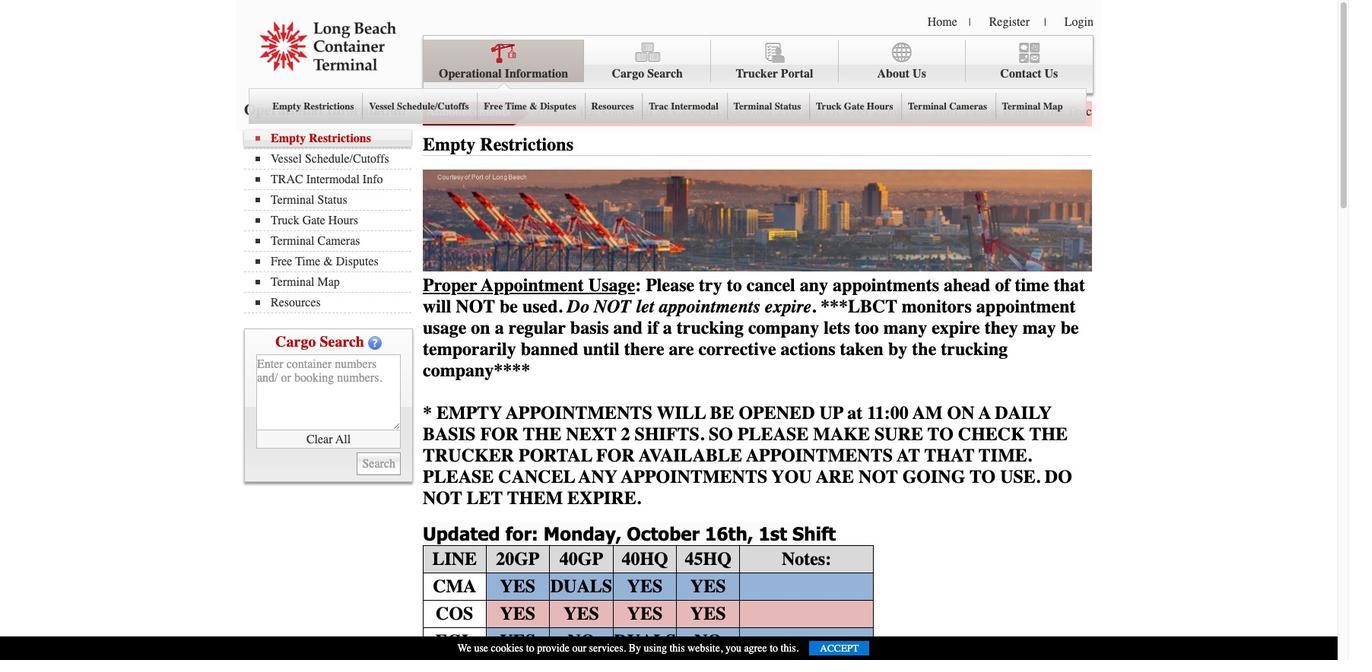 Task type: vqa. For each thing, say whether or not it's contained in the screenshot.


Task type: describe. For each thing, give the bounding box(es) containing it.
am
[[913, 402, 943, 423]]

10/15 the gate will be closed october 21st and october 22nd, 2nd shift. please refer to the truck gate hours web page for further gate details 
[[535, 103, 1349, 119]]

yes down 20gp
[[500, 576, 536, 597]]

next
[[566, 423, 617, 445]]

40hq
[[622, 548, 668, 570]]

0 vertical spatial to
[[928, 423, 953, 445]]

1 a from the left
[[495, 317, 504, 338]]

clear all button
[[256, 430, 401, 449]]

corrective
[[698, 338, 776, 359]]

* empty appointments will be opened up at 11:00 am on a daily basis for the next 2 shifts.  so please make sure to check the trucker por​tal for available appointments at that time. please cancel any appointments you are not going to use.  do not let them expire.
[[423, 402, 1072, 508]]

line
[[432, 548, 477, 570]]

all
[[335, 432, 351, 446]]

let
[[636, 296, 654, 317]]

not up updated
[[423, 487, 462, 508]]

free inside operational information menu item
[[484, 101, 503, 112]]

basis
[[423, 423, 476, 445]]

details
[[1310, 103, 1346, 119]]

truck inside the empty restrictions vessel schedule/cutoffs trac intermodal info terminal status truck gate hours terminal cameras free time & disputes terminal map resources
[[271, 214, 299, 227]]

until
[[583, 338, 620, 359]]

terminal status
[[734, 101, 801, 112]]

are
[[669, 338, 694, 359]]

time
[[1015, 274, 1049, 296]]

0 vertical spatial and
[[803, 103, 823, 119]]

1 horizontal spatial free time & disputes link
[[476, 89, 584, 124]]

that
[[1054, 274, 1085, 296]]

trac
[[271, 173, 303, 186]]

the
[[577, 103, 599, 119]]

announcements
[[427, 105, 510, 119]]

please inside : please try to cancel any appointments ahead of time that will not be used.
[[646, 274, 694, 296]]

on
[[947, 402, 974, 423]]

not right are on the right of the page
[[859, 466, 898, 487]]

map inside the empty restrictions vessel schedule/cutoffs trac intermodal info terminal status truck gate hours terminal cameras free time & disputes terminal map resources
[[317, 275, 340, 289]]

use.
[[1000, 466, 1040, 487]]

1 horizontal spatial for
[[596, 445, 635, 466]]

shifts.
[[635, 423, 704, 445]]

2
[[621, 423, 630, 445]]

yes up 'cookies'
[[500, 603, 536, 624]]

expire inside . ***lbct monitors appointment usage on a regular basis and if a trucking company lets too many expire they may be temporarily banned until there are corrective actions taken by the trucking company****
[[932, 317, 980, 338]]

vessel inside the empty restrictions vessel schedule/cutoffs trac intermodal info terminal status truck gate hours terminal cameras free time & disputes terminal map resources
[[271, 152, 302, 166]]

do
[[567, 296, 589, 317]]

many
[[884, 317, 927, 338]]

ahead
[[944, 274, 990, 296]]

0 vertical spatial vessel schedule/cutoffs link
[[362, 89, 476, 124]]

vessel inside vessel schedule/cutoffs link
[[369, 101, 394, 112]]

yes up our
[[564, 603, 599, 624]]

cookies
[[491, 642, 523, 655]]

0 vertical spatial the
[[1047, 103, 1064, 119]]

1 vertical spatial terminal map link
[[256, 275, 411, 289]]

clear
[[306, 432, 333, 446]]

there
[[624, 338, 664, 359]]

1 vertical spatial duals
[[614, 630, 676, 652]]

operational information link
[[424, 40, 584, 82]]

monday,
[[544, 522, 621, 544]]

1 vertical spatial search
[[320, 333, 364, 351]]

2 the from the left
[[1029, 423, 1068, 445]]

using
[[644, 642, 667, 655]]

operational information inside menu item
[[439, 67, 568, 81]]

to right 'cookies'
[[526, 642, 534, 655]]

time.
[[979, 445, 1032, 466]]

we
[[457, 642, 471, 655]]

disputes inside operational information menu item
[[540, 101, 576, 112]]

web
[[1168, 103, 1191, 119]]

sure
[[874, 423, 923, 445]]

:
[[635, 274, 641, 296]]

cancel
[[747, 274, 795, 296]]

yes up website,
[[690, 603, 726, 624]]

us for about us
[[913, 67, 926, 81]]

gate right the the
[[602, 103, 628, 119]]

status inside operational information menu item
[[775, 101, 801, 112]]

operational inside menu item
[[439, 67, 502, 81]]

0 vertical spatial terminal map link
[[994, 89, 1070, 124]]

shift.
[[932, 103, 962, 119]]

operational information menu item
[[249, 40, 1087, 124]]

be inside . ***lbct monitors appointment usage on a regular basis and if a trucking company lets too many expire they may be temporarily banned until there are corrective actions taken by the trucking company****
[[1061, 317, 1079, 338]]

company****
[[423, 359, 530, 381]]

terminal map
[[1002, 101, 1063, 112]]

2 no from the left
[[694, 630, 722, 652]]

contact us link
[[966, 40, 1093, 82]]

this.
[[781, 642, 799, 655]]

used.
[[522, 296, 562, 317]]

usage
[[588, 274, 635, 296]]

trac
[[649, 101, 668, 112]]

login link
[[1064, 15, 1094, 29]]

2nd
[[908, 103, 928, 119]]

1 horizontal spatial be
[[656, 103, 669, 119]]

home
[[928, 15, 957, 29]]

1 vertical spatial empty restrictions
[[423, 134, 573, 155]]

are
[[816, 466, 854, 487]]

that
[[924, 445, 974, 466]]

so
[[709, 423, 733, 445]]

20gp
[[496, 548, 540, 570]]

0 vertical spatial will
[[631, 103, 653, 119]]

trucker
[[423, 445, 514, 466]]

about us
[[877, 67, 926, 81]]

0 vertical spatial duals
[[550, 576, 612, 597]]

0 horizontal spatial please
[[423, 466, 494, 487]]

1st
[[758, 522, 787, 544]]

opened
[[739, 402, 815, 423]]

disputes inside the empty restrictions vessel schedule/cutoffs trac intermodal info terminal status truck gate hours terminal cameras free time & disputes terminal map resources
[[336, 255, 379, 268]]

0 horizontal spatial terminal cameras link
[[256, 234, 411, 248]]

intermodal inside the empty restrictions vessel schedule/cutoffs trac intermodal info terminal status truck gate hours terminal cameras free time & disputes terminal map resources
[[306, 173, 360, 186]]

0 horizontal spatial october
[[627, 522, 700, 544]]

a
[[979, 402, 991, 423]]

check
[[958, 423, 1025, 445]]

cameras inside operational information menu item
[[949, 101, 987, 112]]

empty restrictions link for the top vessel schedule/cutoffs link
[[265, 89, 362, 124]]

egl
[[435, 630, 474, 652]]

menu bar containing operational information
[[249, 35, 1094, 124]]

you
[[725, 642, 741, 655]]

empty inside operational information menu item
[[273, 101, 301, 112]]

appointments up por​tal
[[506, 402, 652, 423]]

1 horizontal spatial please
[[738, 423, 809, 445]]

appointments down up
[[746, 445, 893, 466]]

empty inside the empty restrictions vessel schedule/cutoffs trac intermodal info terminal status truck gate hours terminal cameras free time & disputes terminal map resources
[[271, 132, 306, 145]]

login
[[1064, 15, 1094, 29]]

trucker portal
[[736, 67, 813, 81]]

0 horizontal spatial trucking
[[677, 317, 744, 338]]

0 horizontal spatial information
[[326, 101, 406, 119]]

be
[[710, 402, 734, 423]]

2 horizontal spatial hours
[[1132, 103, 1165, 119]]

0 horizontal spatial operational information
[[244, 101, 406, 119]]

will
[[657, 402, 706, 423]]

40gp
[[560, 548, 603, 570]]

cargo search link
[[584, 40, 711, 82]]

banned
[[521, 338, 578, 359]]

by
[[888, 338, 907, 359]]

1 the from the left
[[523, 423, 561, 445]]

home link
[[928, 15, 957, 29]]

truck gate hours link inside operational information menu item
[[808, 89, 901, 124]]

register
[[989, 15, 1030, 29]]

1 vertical spatial cargo search
[[275, 333, 364, 351]]

to right refer
[[1033, 103, 1043, 119]]

resources inside operational information menu item
[[591, 101, 634, 112]]

1 vertical spatial truck gate hours link
[[256, 214, 411, 227]]

search inside menu bar
[[647, 67, 683, 81]]

provide
[[537, 642, 570, 655]]

& inside operational information menu item
[[529, 101, 538, 112]]

2 horizontal spatial truck
[[1067, 103, 1099, 119]]

1 horizontal spatial trucking
[[941, 338, 1008, 359]]

will inside : please try to cancel any appointments ahead of time that will not be used.
[[423, 296, 451, 317]]

they
[[985, 317, 1018, 338]]

make
[[813, 423, 870, 445]]

empty restrictions vessel schedule/cutoffs trac intermodal info terminal status truck gate hours terminal cameras free time & disputes terminal map resources
[[271, 132, 389, 309]]

0 horizontal spatial free time & disputes link
[[256, 255, 411, 268]]

at
[[847, 402, 862, 423]]

22nd,
[[873, 103, 904, 119]]

to left this.
[[770, 642, 778, 655]]

0 horizontal spatial expire
[[765, 296, 811, 317]]

cancel
[[498, 466, 575, 487]]



Task type: locate. For each thing, give the bounding box(es) containing it.
terminal status link down trucker portal
[[726, 89, 808, 124]]

0 horizontal spatial &
[[323, 255, 333, 268]]

actions
[[781, 338, 835, 359]]

0 vertical spatial empty restrictions link
[[265, 89, 362, 124]]

information up 'info'
[[326, 101, 406, 119]]

0 vertical spatial resources
[[591, 101, 634, 112]]

search up enter container numbers and/ or booking numbers. text box
[[320, 333, 364, 351]]

going
[[902, 466, 965, 487]]

1 vertical spatial operational information
[[244, 101, 406, 119]]

gate down trac intermodal info link
[[302, 214, 325, 227]]

1 horizontal spatial operational information
[[439, 67, 568, 81]]

search
[[647, 67, 683, 81], [320, 333, 364, 351]]

and right 21st in the top right of the page
[[803, 103, 823, 119]]

trucking
[[677, 317, 744, 338], [941, 338, 1008, 359]]

to left use. at the bottom
[[970, 466, 996, 487]]

will down cargo search link on the top
[[631, 103, 653, 119]]

hours inside 'link'
[[867, 101, 893, 112]]

1 vertical spatial please
[[646, 274, 694, 296]]

0 horizontal spatial terminal status link
[[256, 193, 411, 207]]

1 vertical spatial free
[[271, 255, 292, 268]]

1 horizontal spatial empty restrictions
[[423, 134, 573, 155]]

our
[[572, 642, 586, 655]]

at
[[897, 445, 920, 466]]

1 horizontal spatial duals
[[614, 630, 676, 652]]

1 vertical spatial intermodal
[[306, 173, 360, 186]]

we use cookies to provide our services. by using this website, you agree to this.
[[457, 642, 799, 655]]

a
[[495, 317, 504, 338], [663, 317, 672, 338]]

0 horizontal spatial schedule/cutoffs
[[305, 152, 389, 166]]

if
[[647, 317, 658, 338]]

resources inside the empty restrictions vessel schedule/cutoffs trac intermodal info terminal status truck gate hours terminal cameras free time & disputes terminal map resources
[[271, 296, 321, 309]]

up
[[819, 402, 843, 423]]

gate left web
[[1102, 103, 1128, 119]]

closed
[[672, 103, 726, 119]]

1 horizontal spatial terminal map link
[[994, 89, 1070, 124]]

please down "basis"
[[423, 466, 494, 487]]

expire
[[765, 296, 811, 317], [932, 317, 980, 338]]

about
[[877, 67, 910, 81]]

do
[[1045, 466, 1072, 487]]

restrictions inside operational information menu item
[[304, 101, 354, 112]]

accept button
[[809, 641, 870, 655]]

0 vertical spatial cargo
[[612, 67, 644, 81]]

hours down about
[[867, 101, 893, 112]]

empty restrictions link for the bottommost vessel schedule/cutoffs link
[[256, 132, 411, 145]]

vessel up 'trac'
[[271, 152, 302, 166]]

0 vertical spatial cargo search
[[612, 67, 683, 81]]

daily
[[995, 402, 1052, 423]]

you
[[772, 466, 812, 487]]

for
[[1224, 103, 1240, 119]]

1 horizontal spatial to
[[970, 466, 996, 487]]

0 horizontal spatial |
[[969, 16, 971, 29]]

1 horizontal spatial intermodal
[[671, 101, 719, 112]]

0 horizontal spatial empty restrictions
[[273, 101, 354, 112]]

1 horizontal spatial truck gate hours link
[[808, 89, 901, 124]]

0 horizontal spatial appointments
[[659, 296, 760, 317]]

0 vertical spatial empty restrictions
[[273, 101, 354, 112]]

cargo
[[612, 67, 644, 81], [275, 333, 316, 351]]

about us link
[[838, 40, 966, 82]]

for right "basis"
[[480, 423, 519, 445]]

0 vertical spatial operational
[[439, 67, 502, 81]]

0 horizontal spatial duals
[[550, 576, 612, 597]]

cameras inside the empty restrictions vessel schedule/cutoffs trac intermodal info terminal status truck gate hours terminal cameras free time & disputes terminal map resources
[[317, 234, 360, 248]]

taken
[[840, 338, 884, 359]]

use
[[474, 642, 488, 655]]

please
[[738, 423, 809, 445], [423, 466, 494, 487]]

to right try
[[727, 274, 742, 296]]

terminal status link
[[726, 89, 808, 124], [256, 193, 411, 207]]

terminal cameras link down trac intermodal info link
[[256, 234, 411, 248]]

notes:
[[782, 548, 831, 570]]

them
[[507, 487, 563, 508]]

terminal cameras link down about us
[[901, 89, 994, 124]]

and left if
[[613, 317, 643, 338]]

hours inside the empty restrictions vessel schedule/cutoffs trac intermodal info terminal status truck gate hours terminal cameras free time & disputes terminal map resources
[[328, 214, 358, 227]]

|
[[969, 16, 971, 29], [1044, 16, 1046, 29]]

0 horizontal spatial for
[[480, 423, 519, 445]]

cargo search up trac
[[612, 67, 683, 81]]

1 horizontal spatial us
[[1044, 67, 1058, 81]]

not left let
[[594, 296, 631, 317]]

1 vertical spatial information
[[326, 101, 406, 119]]

yes down 45hq
[[690, 576, 726, 597]]

status down trac intermodal info link
[[317, 193, 347, 207]]

us for contact us
[[1044, 67, 1058, 81]]

1 no from the left
[[568, 630, 595, 652]]

schedule/cutoffs inside the empty restrictions vessel schedule/cutoffs trac intermodal info terminal status truck gate hours terminal cameras free time & disputes terminal map resources
[[305, 152, 389, 166]]

free inside the empty restrictions vessel schedule/cutoffs trac intermodal info terminal status truck gate hours terminal cameras free time & disputes terminal map resources
[[271, 255, 292, 268]]

0 horizontal spatial search
[[320, 333, 364, 351]]

intermodal left 'info'
[[306, 173, 360, 186]]

the up do on the bottom
[[1029, 423, 1068, 445]]

1 horizontal spatial status
[[775, 101, 801, 112]]

website,
[[688, 642, 723, 655]]

no left the by
[[568, 630, 595, 652]]

trac intermodal
[[649, 101, 719, 112]]

trucking down monitors
[[941, 338, 1008, 359]]

truck right 21st in the top right of the page
[[816, 101, 842, 112]]

us right contact
[[1044, 67, 1058, 81]]

updated
[[423, 522, 500, 544]]

october left 21st in the top right of the page
[[729, 103, 773, 119]]

gate inside truck gate hours 'link'
[[844, 101, 864, 112]]

0 horizontal spatial resources link
[[256, 296, 411, 309]]

truck gate hours link down about
[[808, 89, 901, 124]]

page
[[1195, 103, 1221, 119]]

truck inside operational information menu item
[[816, 101, 842, 112]]

updated for: monday, october 16th, 1st shift
[[423, 522, 836, 544]]

be inside : please try to cancel any appointments ahead of time that will not be used.
[[500, 296, 518, 317]]

1 vertical spatial schedule/cutoffs
[[305, 152, 389, 166]]

10/15
[[535, 103, 567, 119]]

Enter container numbers and/ or booking numbers.  text field
[[256, 354, 401, 430]]

of
[[995, 274, 1010, 296]]

status
[[775, 101, 801, 112], [317, 193, 347, 207]]

to
[[1033, 103, 1043, 119], [727, 274, 742, 296], [526, 642, 534, 655], [770, 642, 778, 655]]

the right by
[[912, 338, 936, 359]]

the
[[1047, 103, 1064, 119], [912, 338, 936, 359]]

1 vertical spatial terminal status link
[[256, 193, 411, 207]]

1 vertical spatial cameras
[[317, 234, 360, 248]]

empty
[[273, 101, 301, 112], [271, 132, 306, 145], [423, 134, 476, 155]]

1 horizontal spatial time
[[505, 101, 527, 112]]

operational up announcements
[[439, 67, 502, 81]]

trucking down try
[[677, 317, 744, 338]]

portal
[[781, 67, 813, 81]]

1 horizontal spatial resources link
[[584, 89, 641, 124]]

status down portal on the right top of the page
[[775, 101, 801, 112]]

2 us from the left
[[1044, 67, 1058, 81]]

0 horizontal spatial resources
[[271, 296, 321, 309]]

0 horizontal spatial time
[[295, 255, 320, 268]]

accept
[[820, 643, 859, 654]]

1 vertical spatial will
[[423, 296, 451, 317]]

1 horizontal spatial hours
[[867, 101, 893, 112]]

please up you
[[738, 423, 809, 445]]

0 horizontal spatial be
[[500, 296, 518, 317]]

search up trac
[[647, 67, 683, 81]]

0 horizontal spatial free
[[271, 255, 292, 268]]

vessel up 'info'
[[369, 101, 394, 112]]

expire.
[[567, 487, 641, 508]]

menu bar containing empty restrictions
[[244, 130, 419, 313]]

1 horizontal spatial terminal cameras link
[[901, 89, 994, 124]]

1 horizontal spatial search
[[647, 67, 683, 81]]

hours left web
[[1132, 103, 1165, 119]]

clear all
[[306, 432, 351, 446]]

time inside the empty restrictions vessel schedule/cutoffs trac intermodal info terminal status truck gate hours terminal cameras free time & disputes terminal map resources
[[295, 255, 320, 268]]

1 vertical spatial resources
[[271, 296, 321, 309]]

0 horizontal spatial cameras
[[317, 234, 360, 248]]

1 vertical spatial &
[[323, 255, 333, 268]]

1 vertical spatial the
[[912, 338, 936, 359]]

the right refer
[[1047, 103, 1064, 119]]

1 horizontal spatial and
[[803, 103, 823, 119]]

truck right terminal map
[[1067, 103, 1099, 119]]

yes up the by
[[627, 603, 663, 624]]

be left used.
[[500, 296, 518, 317]]

0 vertical spatial status
[[775, 101, 801, 112]]

*
[[423, 402, 432, 423]]

0 horizontal spatial cargo
[[275, 333, 316, 351]]

2 horizontal spatial october
[[826, 103, 870, 119]]

the
[[523, 423, 561, 445], [1029, 423, 1068, 445]]

on
[[471, 317, 490, 338]]

yes down the 40hq
[[627, 576, 663, 597]]

1 horizontal spatial operational
[[439, 67, 502, 81]]

1 vertical spatial free time & disputes link
[[256, 255, 411, 268]]

empty restrictions up trac intermodal info link
[[273, 101, 354, 112]]

empty restrictions
[[273, 101, 354, 112], [423, 134, 573, 155]]

1 horizontal spatial &
[[529, 101, 538, 112]]

| left login
[[1044, 16, 1046, 29]]

1 | from the left
[[969, 16, 971, 29]]

45hq
[[685, 548, 731, 570]]

temporarily
[[423, 338, 516, 359]]

will left "on"
[[423, 296, 451, 317]]

1 vertical spatial empty restrictions link
[[256, 132, 411, 145]]

1 vertical spatial please
[[423, 466, 494, 487]]

0 horizontal spatial hours
[[328, 214, 358, 227]]

status inside the empty restrictions vessel schedule/cutoffs trac intermodal info terminal status truck gate hours terminal cameras free time & disputes terminal map resources
[[317, 193, 347, 207]]

0 horizontal spatial cargo search
[[275, 333, 364, 351]]

0 horizontal spatial us
[[913, 67, 926, 81]]

0 horizontal spatial the
[[523, 423, 561, 445]]

truck gate hours link down trac intermodal info link
[[256, 214, 411, 227]]

1 horizontal spatial the
[[1029, 423, 1068, 445]]

terminal
[[734, 101, 772, 112], [908, 101, 947, 112], [1002, 101, 1041, 112], [271, 193, 314, 207], [271, 234, 314, 248], [271, 275, 314, 289]]

0 vertical spatial please
[[965, 103, 1000, 119]]

to
[[928, 423, 953, 445], [970, 466, 996, 487]]

map inside operational information menu item
[[1043, 101, 1063, 112]]

schedule/cutoffs inside operational information menu item
[[397, 101, 469, 112]]

for
[[480, 423, 519, 445], [596, 445, 635, 466]]

be right may
[[1061, 317, 1079, 338]]

company
[[748, 317, 819, 338]]

intermodal inside operational information menu item
[[671, 101, 719, 112]]

gate left 22nd,
[[844, 101, 864, 112]]

a right "on"
[[495, 317, 504, 338]]

regular
[[508, 317, 566, 338]]

1 horizontal spatial cargo search
[[612, 67, 683, 81]]

appointments down "shifts."
[[621, 466, 767, 487]]

do not let appointments expire
[[567, 296, 811, 317]]

terminal status link down trac intermodal info link
[[256, 193, 411, 207]]

october up the 40hq
[[627, 522, 700, 544]]

1 vertical spatial map
[[317, 275, 340, 289]]

be
[[656, 103, 669, 119], [500, 296, 518, 317], [1061, 317, 1079, 338]]

no
[[568, 630, 595, 652], [694, 630, 722, 652]]

lets
[[824, 317, 850, 338]]

1 vertical spatial vessel schedule/cutoffs link
[[256, 152, 411, 166]]

1 horizontal spatial no
[[694, 630, 722, 652]]

october left 22nd,
[[826, 103, 870, 119]]

further
[[1243, 103, 1281, 119]]

us right about
[[913, 67, 926, 81]]

0 horizontal spatial operational
[[244, 101, 323, 119]]

empty restrictions down announcements
[[423, 134, 573, 155]]

0 horizontal spatial no
[[568, 630, 595, 652]]

cameras left refer
[[949, 101, 987, 112]]

please right :
[[646, 274, 694, 296]]

refer
[[1003, 103, 1029, 119]]

a right if
[[663, 317, 672, 338]]

2 a from the left
[[663, 317, 672, 338]]

cargo search
[[612, 67, 683, 81], [275, 333, 364, 351]]

contact us
[[1000, 67, 1058, 81]]

intermodal right trac
[[671, 101, 719, 112]]

1 horizontal spatial october
[[729, 103, 773, 119]]

1 horizontal spatial vessel
[[369, 101, 394, 112]]

appointment
[[976, 296, 1076, 317]]

usage
[[423, 317, 466, 338]]

0 vertical spatial free time & disputes link
[[476, 89, 584, 124]]

services.
[[589, 642, 626, 655]]

0 vertical spatial schedule/cutoffs
[[397, 101, 469, 112]]

0 horizontal spatial to
[[928, 423, 953, 445]]

to inside : please try to cancel any appointments ahead of time that will not be used.
[[727, 274, 742, 296]]

0 vertical spatial terminal cameras link
[[901, 89, 994, 124]]

0 horizontal spatial map
[[317, 275, 340, 289]]

1 us from the left
[[913, 67, 926, 81]]

truck down 'trac'
[[271, 214, 299, 227]]

duals
[[550, 576, 612, 597], [614, 630, 676, 652]]

***lbct
[[820, 296, 897, 317]]

the inside . ***lbct monitors appointment usage on a regular basis and if a trucking company lets too many expire they may be temporarily banned until there are corrective actions taken by the trucking company****
[[912, 338, 936, 359]]

1 horizontal spatial resources
[[591, 101, 634, 112]]

yes left provide
[[500, 630, 536, 652]]

0 vertical spatial operational information
[[439, 67, 568, 81]]

trucker
[[736, 67, 778, 81]]

2 | from the left
[[1044, 16, 1046, 29]]

cargo search up enter container numbers and/ or booking numbers. text box
[[275, 333, 364, 351]]

1 horizontal spatial cargo
[[612, 67, 644, 81]]

0 horizontal spatial vessel
[[271, 152, 302, 166]]

the up 'cancel'
[[523, 423, 561, 445]]

cameras down trac intermodal info link
[[317, 234, 360, 248]]

not inside : please try to cancel any appointments ahead of time that will not be used.
[[456, 296, 495, 317]]

information up the free time & disputes
[[505, 67, 568, 81]]

schedule/cutoffs
[[397, 101, 469, 112], [305, 152, 389, 166]]

& inside the empty restrictions vessel schedule/cutoffs trac intermodal info terminal status truck gate hours terminal cameras free time & disputes terminal map resources
[[323, 255, 333, 268]]

hours down trac intermodal info link
[[328, 214, 358, 227]]

1 vertical spatial status
[[317, 193, 347, 207]]

1 vertical spatial menu bar
[[244, 130, 419, 313]]

time inside operational information menu item
[[505, 101, 527, 112]]

0 horizontal spatial intermodal
[[306, 173, 360, 186]]

None submit
[[357, 452, 401, 475]]

be left closed
[[656, 103, 669, 119]]

information inside menu item
[[505, 67, 568, 81]]

0 vertical spatial disputes
[[540, 101, 576, 112]]

&
[[529, 101, 538, 112], [323, 255, 333, 268]]

october
[[729, 103, 773, 119], [826, 103, 870, 119], [627, 522, 700, 544]]

no left you
[[694, 630, 722, 652]]

for up expire.
[[596, 445, 635, 466]]

operational up 'trac'
[[244, 101, 323, 119]]

1 horizontal spatial terminal status link
[[726, 89, 808, 124]]

this
[[669, 642, 685, 655]]

restrictions inside the empty restrictions vessel schedule/cutoffs trac intermodal info terminal status truck gate hours terminal cameras free time & disputes terminal map resources
[[309, 132, 371, 145]]

not
[[456, 296, 495, 317], [594, 296, 631, 317], [859, 466, 898, 487], [423, 487, 462, 508]]

appointments up too at the right
[[833, 274, 939, 296]]

0 horizontal spatial truck gate hours link
[[256, 214, 411, 227]]

0 vertical spatial intermodal
[[671, 101, 719, 112]]

1 horizontal spatial the
[[1047, 103, 1064, 119]]

appointments up corrective
[[659, 296, 760, 317]]

to right at
[[928, 423, 953, 445]]

not up temporarily
[[456, 296, 495, 317]]

by
[[629, 642, 641, 655]]

1 vertical spatial cargo
[[275, 333, 316, 351]]

| right home
[[969, 16, 971, 29]]

and inside . ***lbct monitors appointment usage on a regular basis and if a trucking company lets too many expire they may be temporarily banned until there are corrective actions taken by the trucking company****
[[613, 317, 643, 338]]

1 horizontal spatial a
[[663, 317, 672, 338]]

please left refer
[[965, 103, 1000, 119]]

gate inside the empty restrictions vessel schedule/cutoffs trac intermodal info terminal status truck gate hours terminal cameras free time & disputes terminal map resources
[[302, 214, 325, 227]]

operational information up the free time & disputes
[[439, 67, 568, 81]]

terminal status link inside operational information menu item
[[726, 89, 808, 124]]

menu bar
[[249, 35, 1094, 124], [244, 130, 419, 313]]

appointments inside : please try to cancel any appointments ahead of time that will not be used.
[[833, 274, 939, 296]]

operational information up trac intermodal info link
[[244, 101, 406, 119]]

0 vertical spatial information
[[505, 67, 568, 81]]

0 horizontal spatial status
[[317, 193, 347, 207]]

empty restrictions inside operational information menu item
[[273, 101, 354, 112]]

may
[[1023, 317, 1056, 338]]

register link
[[989, 15, 1030, 29]]

intermodal
[[671, 101, 719, 112], [306, 173, 360, 186]]

trac intermodal info link
[[256, 173, 411, 186]]

1 horizontal spatial please
[[965, 103, 1000, 119]]



